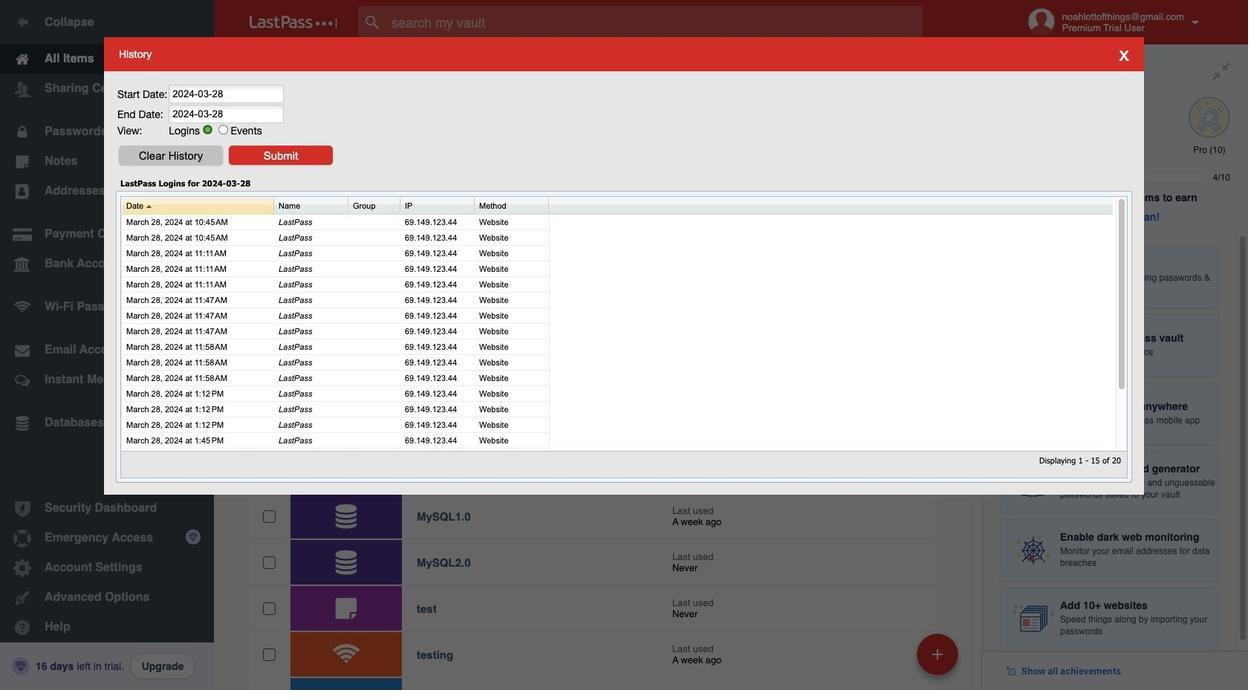 Task type: vqa. For each thing, say whether or not it's contained in the screenshot.
New item navigation
yes



Task type: describe. For each thing, give the bounding box(es) containing it.
lastpass image
[[250, 16, 337, 29]]

vault options navigation
[[214, 45, 983, 89]]



Task type: locate. For each thing, give the bounding box(es) containing it.
new item navigation
[[912, 629, 968, 690]]

main navigation navigation
[[0, 0, 214, 690]]

new item image
[[933, 649, 943, 660]]

Search search field
[[358, 6, 952, 39]]

search my vault text field
[[358, 6, 952, 39]]



